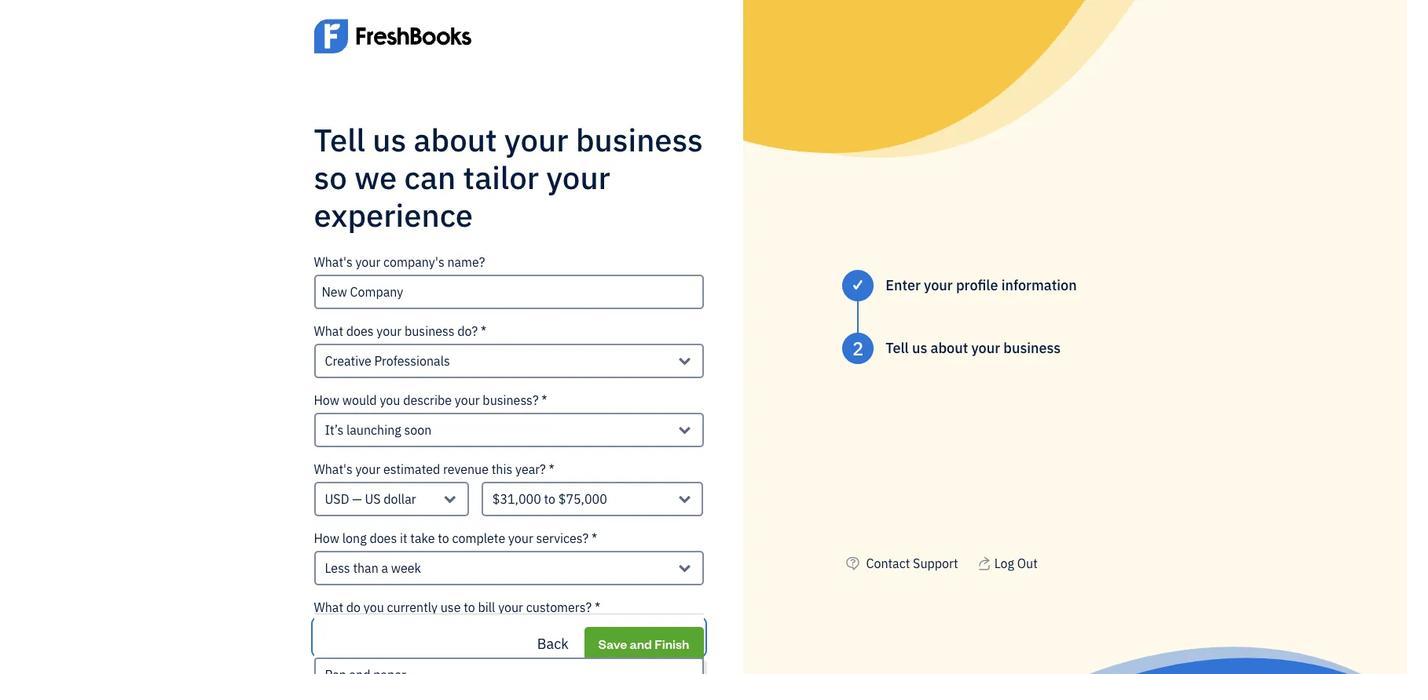 Task type: locate. For each thing, give the bounding box(es) containing it.
dollar
[[384, 492, 416, 507]]

1 vertical spatial tell
[[886, 339, 909, 357]]

1 vertical spatial about
[[931, 339, 968, 357]]

$31,000
[[493, 492, 541, 507]]

you for would
[[380, 393, 400, 408]]

what left do
[[314, 600, 343, 616]]

1 what from the top
[[314, 323, 343, 339]]

us for tell us about your business so we can tailor your experience
[[373, 119, 406, 160]]

2 vertical spatial to
[[464, 600, 475, 616]]

contact
[[866, 556, 910, 572]]

None text field
[[314, 275, 704, 309]]

business for tell us about your business so we can tailor your experience
[[576, 119, 703, 160]]

0 horizontal spatial us
[[373, 119, 406, 160]]

support image
[[843, 555, 863, 574]]

what's up usd
[[314, 462, 353, 477]]

does left it
[[370, 531, 397, 547]]

1 horizontal spatial us
[[912, 339, 927, 357]]

option
[[315, 660, 702, 675]]

you
[[380, 393, 400, 408], [364, 600, 384, 616]]

0 vertical spatial us
[[373, 119, 406, 160]]

what up creative
[[314, 323, 343, 339]]

1 horizontal spatial and
[[630, 636, 652, 653]]

experience
[[314, 195, 473, 235]]

how left long
[[314, 531, 339, 547]]

customers?
[[526, 600, 592, 616]]

us
[[365, 492, 381, 507]]

* right year?
[[549, 462, 555, 477]]

tell for tell us about your business so we can tailor your experience
[[314, 119, 365, 160]]

Currency field
[[314, 482, 469, 517]]

what's your company's name?
[[314, 254, 485, 270]]

1 vertical spatial you
[[364, 600, 384, 616]]

what's
[[314, 254, 353, 270], [314, 462, 353, 477]]

0 horizontal spatial about
[[414, 119, 497, 160]]

enter
[[886, 276, 921, 294]]

tell inside tell us about your business so we can tailor your experience
[[314, 119, 365, 160]]

0 vertical spatial tell
[[314, 119, 365, 160]]

0 horizontal spatial to
[[438, 531, 449, 547]]

Less than a week field
[[314, 551, 704, 586]]

1 vertical spatial what's
[[314, 462, 353, 477]]

to for complete
[[438, 531, 449, 547]]

what for what does your business do? *
[[314, 323, 343, 339]]

soon
[[404, 422, 432, 438]]

out
[[1017, 556, 1038, 572]]

less than a week
[[325, 561, 421, 576]]

to for bill
[[464, 600, 475, 616]]

you right do
[[364, 600, 384, 616]]

estimated
[[383, 462, 440, 477]]

2 how from the top
[[314, 531, 339, 547]]

your
[[504, 119, 568, 160], [546, 157, 610, 198], [355, 254, 381, 270], [924, 276, 953, 294], [377, 323, 402, 339], [972, 339, 1000, 357], [455, 393, 480, 408], [355, 462, 381, 477], [508, 531, 533, 547], [498, 600, 523, 616]]

and inside field
[[406, 630, 427, 646]]

2 what from the top
[[314, 600, 343, 616]]

1 vertical spatial how
[[314, 531, 339, 547]]

logout image
[[977, 555, 992, 574]]

use
[[441, 600, 461, 616]]

1 vertical spatial what
[[314, 600, 343, 616]]

and right save
[[630, 636, 652, 653]]

2 horizontal spatial business
[[1004, 339, 1061, 357]]

us down enter on the right of page
[[912, 339, 927, 357]]

business inside tell us about your business so we can tailor your experience
[[576, 119, 703, 160]]

1 vertical spatial us
[[912, 339, 927, 357]]

how for how would you describe your business? *
[[314, 393, 339, 408]]

us right so
[[373, 119, 406, 160]]

tell for tell us about your business
[[886, 339, 909, 357]]

0 vertical spatial about
[[414, 119, 497, 160]]

back
[[537, 636, 569, 654]]

to
[[544, 492, 556, 507], [438, 531, 449, 547], [464, 600, 475, 616]]

1 horizontal spatial about
[[931, 339, 968, 357]]

0 vertical spatial to
[[544, 492, 556, 507]]

log out button
[[977, 555, 1038, 574]]

business for tell us about your business
[[1004, 339, 1061, 357]]

to left $75,000
[[544, 492, 556, 507]]

about inside tell us about your business so we can tailor your experience
[[414, 119, 497, 160]]

describe
[[403, 393, 452, 408]]

contact support
[[866, 556, 958, 572]]

you right would
[[380, 393, 400, 408]]

and
[[406, 630, 427, 646], [630, 636, 652, 653]]

does up creative
[[346, 323, 374, 339]]

1 what's from the top
[[314, 254, 353, 270]]

1 horizontal spatial tell
[[886, 339, 909, 357]]

to right take
[[438, 531, 449, 547]]

business
[[576, 119, 703, 160], [405, 323, 455, 339], [1004, 339, 1061, 357]]

what
[[314, 323, 343, 339], [314, 600, 343, 616]]

0 vertical spatial you
[[380, 393, 400, 408]]

bill
[[478, 600, 495, 616]]

tell
[[314, 119, 365, 160], [886, 339, 909, 357]]

would
[[342, 393, 377, 408]]

1 vertical spatial does
[[370, 531, 397, 547]]

launching
[[346, 422, 401, 438]]

us for tell us about your business
[[912, 339, 927, 357]]

0 vertical spatial how
[[314, 393, 339, 408]]

*
[[481, 323, 486, 339], [542, 393, 547, 408], [549, 462, 555, 477], [592, 531, 597, 547], [595, 600, 600, 616]]

us inside tell us about your business so we can tailor your experience
[[373, 119, 406, 160]]

it's launching soon
[[325, 422, 432, 438]]

2 what's from the top
[[314, 462, 353, 477]]

it's
[[325, 422, 344, 438]]

long
[[342, 531, 367, 547]]

what's down experience
[[314, 254, 353, 270]]

company's
[[383, 254, 444, 270]]

profile
[[956, 276, 998, 294]]

so
[[314, 157, 347, 198]]

professionals
[[374, 353, 450, 369]]

0 horizontal spatial tell
[[314, 119, 365, 160]]

0 vertical spatial what's
[[314, 254, 353, 270]]

and left "word"
[[406, 630, 427, 646]]

us
[[373, 119, 406, 160], [912, 339, 927, 357]]

than
[[353, 561, 379, 576]]

what's for what's your estimated revenue this year? *
[[314, 462, 353, 477]]

documents
[[462, 630, 526, 646]]

services?
[[536, 531, 589, 547]]

1 how from the top
[[314, 393, 339, 408]]

what's for what's your company's name?
[[314, 254, 353, 270]]

and for finish
[[630, 636, 652, 653]]

$31,000 to $75,000 field
[[482, 482, 704, 517]]

how
[[314, 393, 339, 408], [314, 531, 339, 547]]

to left bill at the bottom left of the page
[[464, 600, 475, 616]]

2 horizontal spatial to
[[544, 492, 556, 507]]

* right 'customers?' at the left of page
[[595, 600, 600, 616]]

1 horizontal spatial business
[[576, 119, 703, 160]]

0 vertical spatial what
[[314, 323, 343, 339]]

about
[[414, 119, 497, 160], [931, 339, 968, 357]]

what do you currently use to bill your customers? *
[[314, 600, 600, 616]]

does
[[346, 323, 374, 339], [370, 531, 397, 547]]

1 vertical spatial to
[[438, 531, 449, 547]]

0 vertical spatial does
[[346, 323, 374, 339]]

how up it's
[[314, 393, 339, 408]]

0 horizontal spatial and
[[406, 630, 427, 646]]

1 horizontal spatial to
[[464, 600, 475, 616]]

do?
[[458, 323, 478, 339]]

0 horizontal spatial business
[[405, 323, 455, 339]]

and inside button
[[630, 636, 652, 653]]



Task type: describe. For each thing, give the bounding box(es) containing it.
information
[[1002, 276, 1077, 294]]

save and finish
[[598, 636, 689, 653]]

spreadsheets and word documents
[[325, 630, 526, 646]]

usd
[[325, 492, 349, 507]]

contact support link
[[866, 556, 958, 572]]

log out
[[995, 556, 1038, 572]]

we
[[355, 157, 397, 198]]

* right services?
[[592, 531, 597, 547]]

tell us about your business
[[886, 339, 1061, 357]]

less
[[325, 561, 350, 576]]

currently
[[387, 600, 438, 616]]

how long does it take to complete your services? *
[[314, 531, 597, 547]]

* right business?
[[542, 393, 547, 408]]

tailor
[[463, 157, 539, 198]]

a
[[381, 561, 388, 576]]

year?
[[515, 462, 546, 477]]

freshbooks logo image
[[314, 0, 471, 77]]

do
[[346, 600, 361, 616]]

about for tell us about your business
[[931, 339, 968, 357]]

* right do? in the left of the page
[[481, 323, 486, 339]]

how would you describe your business? *
[[314, 393, 547, 408]]

spreadsheets
[[325, 630, 403, 646]]

save
[[598, 636, 627, 653]]

complete
[[452, 531, 505, 547]]

word
[[430, 630, 460, 646]]

you for do
[[364, 600, 384, 616]]

to inside the $31,000 to $75,000 field
[[544, 492, 556, 507]]

this
[[492, 462, 512, 477]]

save and finish button
[[584, 628, 704, 662]]

—
[[352, 492, 362, 507]]

business?
[[483, 393, 539, 408]]

creative
[[325, 353, 371, 369]]

what does your business do? *
[[314, 323, 486, 339]]

week
[[391, 561, 421, 576]]

what for what do you currently use to bill your customers? *
[[314, 600, 343, 616]]

It's launching soon field
[[314, 413, 704, 448]]

enter your profile information
[[886, 276, 1077, 294]]

finish
[[655, 636, 689, 653]]

name?
[[447, 254, 485, 270]]

back button
[[525, 629, 581, 661]]

can
[[404, 157, 456, 198]]

creative professionals
[[325, 353, 450, 369]]

what's your estimated revenue this year? *
[[314, 462, 555, 477]]

log
[[995, 556, 1014, 572]]

tell us about your business so we can tailor your experience
[[314, 119, 703, 235]]

it
[[400, 531, 407, 547]]

take
[[410, 531, 435, 547]]

and for word
[[406, 630, 427, 646]]

about for tell us about your business so we can tailor your experience
[[414, 119, 497, 160]]

usd — us dollar
[[325, 492, 416, 507]]

$31,000 to $75,000
[[493, 492, 607, 507]]

support
[[913, 556, 958, 572]]

Spreadsheets and Word documents field
[[314, 620, 704, 655]]

Creative Professionals field
[[314, 344, 704, 378]]

how for how long does it take to complete your services? *
[[314, 531, 339, 547]]

revenue
[[443, 462, 489, 477]]

$75,000
[[558, 492, 607, 507]]



Task type: vqa. For each thing, say whether or not it's contained in the screenshot.
"11/20/2023" for $100.00
no



